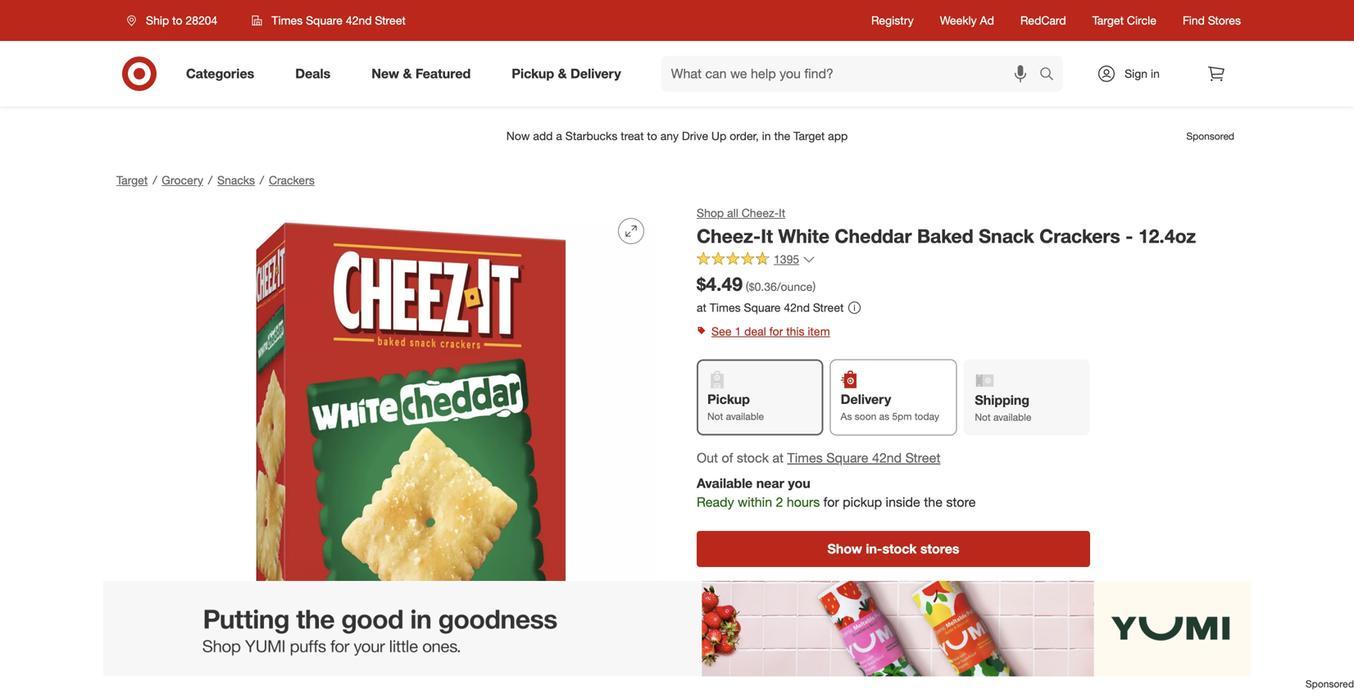 Task type: locate. For each thing, give the bounding box(es) containing it.
0 vertical spatial target
[[1093, 13, 1124, 27]]

0 horizontal spatial at
[[697, 301, 707, 315]]

street up "new"
[[375, 13, 406, 27]]

street down the ) on the right top of page
[[813, 301, 844, 315]]

available up of
[[726, 410, 764, 423]]

stock right of
[[737, 450, 769, 466]]

2 right buy at right bottom
[[757, 630, 765, 646]]

0 vertical spatial stock
[[737, 450, 769, 466]]

1 vertical spatial street
[[813, 301, 844, 315]]

crackers left -
[[1040, 225, 1121, 248]]

white
[[779, 225, 830, 248]]

pickup & delivery link
[[498, 56, 642, 92]]

stock left stores
[[883, 541, 917, 557]]

0 horizontal spatial 2
[[757, 630, 765, 646]]

0 horizontal spatial target
[[116, 173, 148, 187]]

available for shipping
[[994, 411, 1032, 424]]

not up out
[[708, 410, 724, 423]]

see 1 deal for this item link
[[697, 320, 1238, 343]]

& for new
[[403, 66, 412, 82]]

1 vertical spatial 2
[[757, 630, 765, 646]]

sign
[[1125, 66, 1148, 81]]

times inside dropdown button
[[272, 13, 303, 27]]

0 vertical spatial times
[[272, 13, 303, 27]]

0 horizontal spatial available
[[726, 410, 764, 423]]

target left circle
[[1093, 13, 1124, 27]]

pickup
[[843, 494, 883, 510]]

2 down near
[[776, 494, 784, 510]]

2 vertical spatial cheez-
[[867, 630, 912, 646]]

0 horizontal spatial not
[[708, 410, 724, 423]]

buy 2 for $7 on select cheez-it snacks & crackers link
[[730, 630, 1038, 646]]

1 horizontal spatial it
[[779, 206, 786, 220]]

times up see
[[710, 301, 741, 315]]

0 horizontal spatial &
[[403, 66, 412, 82]]

soon
[[855, 410, 877, 423]]

1 vertical spatial cheez-
[[697, 225, 761, 248]]

out of stock at times square 42nd street
[[697, 450, 941, 466]]

2 vertical spatial pickup
[[763, 648, 797, 662]]

0 vertical spatial at
[[697, 301, 707, 315]]

1 horizontal spatial crackers
[[1040, 225, 1121, 248]]

same
[[814, 648, 844, 662]]

1 vertical spatial times
[[710, 301, 741, 315]]

1 horizontal spatial available
[[994, 411, 1032, 424]]

target left grocery link
[[116, 173, 148, 187]]

grocery
[[162, 173, 203, 187]]

0 horizontal spatial 42nd
[[346, 13, 372, 27]]

1 vertical spatial advertisement element
[[0, 581, 1355, 677]]

at down $4.49
[[697, 301, 707, 315]]

day
[[847, 648, 867, 662]]

0 horizontal spatial pickup
[[512, 66, 555, 82]]

2 vertical spatial delivery
[[870, 648, 911, 662]]

1 horizontal spatial 42nd
[[784, 301, 810, 315]]

featured
[[416, 66, 471, 82]]

1 vertical spatial stock
[[883, 541, 917, 557]]

it up only
[[912, 630, 920, 646]]

street
[[375, 13, 406, 27], [813, 301, 844, 315], [906, 450, 941, 466]]

registry link
[[872, 12, 914, 29]]

times up deals
[[272, 13, 303, 27]]

new
[[372, 66, 399, 82]]

times
[[272, 13, 303, 27], [710, 301, 741, 315], [788, 450, 823, 466]]

0 horizontal spatial stock
[[737, 450, 769, 466]]

for left $7
[[768, 630, 786, 646]]

show in-stock stores
[[828, 541, 960, 557]]

1 horizontal spatial square
[[744, 301, 781, 315]]

1 horizontal spatial not
[[975, 411, 991, 424]]

0 vertical spatial pickup
[[512, 66, 555, 82]]

not for pickup
[[708, 410, 724, 423]]

not inside shipping not available
[[975, 411, 991, 424]]

cheez-
[[742, 206, 779, 220], [697, 225, 761, 248], [867, 630, 912, 646]]

show in-stock stores button
[[697, 532, 1091, 568]]

as
[[880, 410, 890, 423]]

target
[[1093, 13, 1124, 27], [116, 173, 148, 187]]

pickup not available
[[708, 392, 764, 423]]

& for pickup
[[558, 66, 567, 82]]

for inside "available near you ready within 2 hours for pickup inside the store"
[[824, 494, 840, 510]]

delivery inside delivery as soon as 5pm today
[[841, 392, 892, 408]]

crackers right snacks 'link'
[[269, 173, 315, 187]]

ship to 28204 button
[[116, 6, 235, 35]]

available inside the pickup not available
[[726, 410, 764, 423]]

0 horizontal spatial it
[[761, 225, 773, 248]]

0 vertical spatial cheez-
[[742, 206, 779, 220]]

2 horizontal spatial pickup
[[763, 648, 797, 662]]

1 horizontal spatial target
[[1093, 13, 1124, 27]]

&
[[403, 66, 412, 82], [558, 66, 567, 82], [971, 630, 980, 646]]

available
[[726, 410, 764, 423], [994, 411, 1032, 424]]

0 horizontal spatial or
[[773, 592, 785, 608]]

0 vertical spatial 2
[[776, 494, 784, 510]]

delivery
[[571, 66, 621, 82], [841, 392, 892, 408], [870, 648, 911, 662]]

1 horizontal spatial stock
[[883, 541, 917, 557]]

cheez- inside buy 2 for $7 on select cheez-it snacks & crackers order pickup or same day delivery only ∙ details
[[867, 630, 912, 646]]

0 horizontal spatial times
[[272, 13, 303, 27]]

it up 1395 link
[[761, 225, 773, 248]]

deals
[[295, 66, 331, 82]]

it up white
[[779, 206, 786, 220]]

42nd down as
[[873, 450, 902, 466]]

available inside shipping not available
[[994, 411, 1032, 424]]

0 vertical spatial delivery
[[571, 66, 621, 82]]

buy 2 for $7 on select cheez-it snacks & crackers order pickup or same day delivery only ∙ details
[[730, 630, 1038, 662]]

stores
[[921, 541, 960, 557]]

pickup inside buy 2 for $7 on select cheez-it snacks & crackers order pickup or same day delivery only ∙ details
[[763, 648, 797, 662]]

stock
[[737, 450, 769, 466], [883, 541, 917, 557]]

cheez- right select
[[867, 630, 912, 646]]

or inside buy 2 for $7 on select cheez-it snacks & crackers order pickup or same day delivery only ∙ details
[[801, 648, 811, 662]]

2 vertical spatial times
[[788, 450, 823, 466]]

available down shipping
[[994, 411, 1032, 424]]

28204
[[186, 13, 218, 27]]

5pm
[[893, 410, 912, 423]]

2 vertical spatial it
[[912, 630, 920, 646]]

1 horizontal spatial or
[[801, 648, 811, 662]]

it inside buy 2 for $7 on select cheez-it snacks & crackers order pickup or same day delivery only ∙ details
[[912, 630, 920, 646]]

2 horizontal spatial it
[[912, 630, 920, 646]]

manage
[[788, 592, 836, 608]]

available for pickup
[[726, 410, 764, 423]]

42nd up "new"
[[346, 13, 372, 27]]

registry
[[872, 13, 914, 27]]

42nd
[[346, 13, 372, 27], [784, 301, 810, 315], [873, 450, 902, 466]]

square up deals link
[[306, 13, 343, 27]]

at
[[697, 301, 707, 315], [773, 450, 784, 466]]

in
[[1151, 66, 1160, 81]]

0 horizontal spatial street
[[375, 13, 406, 27]]

1 vertical spatial target
[[116, 173, 148, 187]]

snack
[[979, 225, 1035, 248]]

1
[[735, 324, 742, 339]]

advertisement element
[[103, 116, 1251, 156], [0, 581, 1355, 677]]

cheez- right all
[[742, 206, 779, 220]]

square up "available near you ready within 2 hours for pickup inside the store"
[[827, 450, 869, 466]]

1 horizontal spatial &
[[558, 66, 567, 82]]

/ounce
[[777, 280, 813, 294]]

1 horizontal spatial 2
[[776, 494, 784, 510]]

sign in link
[[1083, 56, 1186, 92]]

1 horizontal spatial pickup
[[708, 392, 750, 408]]

1 horizontal spatial at
[[773, 450, 784, 466]]

weekly ad
[[940, 13, 995, 27]]

target for target circle
[[1093, 13, 1124, 27]]

find stores
[[1183, 13, 1242, 27]]

0 vertical spatial crackers
[[269, 173, 315, 187]]

1 vertical spatial or
[[801, 648, 811, 662]]

& inside buy 2 for $7 on select cheez-it snacks & crackers order pickup or same day delivery only ∙ details
[[971, 630, 980, 646]]

at up near
[[773, 450, 784, 466]]

0 vertical spatial street
[[375, 13, 406, 27]]

new & featured link
[[358, 56, 491, 92]]

pickup inside the pickup not available
[[708, 392, 750, 408]]

times square 42nd street button
[[241, 6, 417, 35]]

square down $0.36 on the top right of page
[[744, 301, 781, 315]]

find
[[1183, 13, 1205, 27]]

search button
[[1033, 56, 1072, 95]]

0 horizontal spatial square
[[306, 13, 343, 27]]

2
[[776, 494, 784, 510], [757, 630, 765, 646]]

for right hours
[[824, 494, 840, 510]]

stock inside show in-stock stores button
[[883, 541, 917, 557]]

42nd down /ounce
[[784, 301, 810, 315]]

1 vertical spatial delivery
[[841, 392, 892, 408]]

2 horizontal spatial &
[[971, 630, 980, 646]]

ship
[[146, 13, 169, 27]]

to
[[172, 13, 183, 27]]

2 horizontal spatial times
[[788, 450, 823, 466]]

1 vertical spatial crackers
[[1040, 225, 1121, 248]]

pickup
[[512, 66, 555, 82], [708, 392, 750, 408], [763, 648, 797, 662]]

crackers
[[269, 173, 315, 187], [1040, 225, 1121, 248]]

2 horizontal spatial street
[[906, 450, 941, 466]]

not
[[708, 410, 724, 423], [975, 411, 991, 424]]

or right create
[[773, 592, 785, 608]]

deals link
[[281, 56, 351, 92]]

ready
[[697, 494, 734, 510]]

the
[[924, 494, 943, 510]]

street down today
[[906, 450, 941, 466]]

2 horizontal spatial 42nd
[[873, 450, 902, 466]]

1 vertical spatial for
[[824, 494, 840, 510]]

or down on
[[801, 648, 811, 662]]

cheez- down all
[[697, 225, 761, 248]]

shipping not available
[[975, 392, 1032, 424]]

only
[[914, 648, 936, 662]]

times up the 'you'
[[788, 450, 823, 466]]

0 vertical spatial 42nd
[[346, 13, 372, 27]]

for left this
[[770, 324, 783, 339]]

2 horizontal spatial square
[[827, 450, 869, 466]]

new & featured
[[372, 66, 471, 82]]

0 vertical spatial it
[[779, 206, 786, 220]]

not down shipping
[[975, 411, 991, 424]]

square inside dropdown button
[[306, 13, 343, 27]]

0 vertical spatial square
[[306, 13, 343, 27]]

pickup for &
[[512, 66, 555, 82]]

not inside the pickup not available
[[708, 410, 724, 423]]

delivery as soon as 5pm today
[[841, 392, 940, 423]]

1 vertical spatial pickup
[[708, 392, 750, 408]]

2 vertical spatial for
[[768, 630, 786, 646]]



Task type: describe. For each thing, give the bounding box(es) containing it.
crackers inside shop all cheez-it cheez-it white cheddar baked snack crackers - 12.4oz
[[1040, 225, 1121, 248]]

2 inside buy 2 for $7 on select cheez-it snacks & crackers order pickup or same day delivery only ∙ details
[[757, 630, 765, 646]]

of
[[722, 450, 733, 466]]

at times square 42nd street
[[697, 301, 844, 315]]

on
[[807, 630, 822, 646]]

see
[[712, 324, 732, 339]]

)
[[813, 280, 816, 294]]

snacks
[[217, 173, 255, 187]]

not for shipping
[[975, 411, 991, 424]]

snacks link
[[217, 173, 255, 187]]

sign in
[[1125, 66, 1160, 81]]

$0.36
[[749, 280, 777, 294]]

shop
[[697, 206, 724, 220]]

available
[[697, 476, 753, 492]]

baked
[[918, 225, 974, 248]]

∙
[[939, 648, 942, 662]]

deal
[[745, 324, 767, 339]]

target circle
[[1093, 13, 1157, 27]]

0 vertical spatial or
[[773, 592, 785, 608]]

1395
[[774, 252, 800, 267]]

find stores link
[[1183, 12, 1242, 29]]

categories link
[[172, 56, 275, 92]]

target for target link
[[116, 173, 148, 187]]

sponsored
[[1306, 678, 1355, 690]]

today
[[915, 410, 940, 423]]

1 vertical spatial it
[[761, 225, 773, 248]]

0 vertical spatial advertisement element
[[103, 116, 1251, 156]]

redcard
[[1021, 13, 1067, 27]]

target circle link
[[1093, 12, 1157, 29]]

show
[[828, 541, 863, 557]]

2 vertical spatial 42nd
[[873, 450, 902, 466]]

0 vertical spatial for
[[770, 324, 783, 339]]

delivery inside buy 2 for $7 on select cheez-it snacks & crackers order pickup or same day delivery only ∙ details
[[870, 648, 911, 662]]

times square 42nd street button
[[788, 449, 941, 468]]

$7
[[789, 630, 803, 646]]

pickup for not
[[708, 392, 750, 408]]

$4.49 ( $0.36 /ounce )
[[697, 273, 816, 296]]

this
[[787, 324, 805, 339]]

0 horizontal spatial crackers
[[269, 173, 315, 187]]

12.4oz
[[1139, 225, 1197, 248]]

1 vertical spatial at
[[773, 450, 784, 466]]

see 1 deal for this item
[[712, 324, 830, 339]]

select
[[826, 630, 863, 646]]

-
[[1126, 225, 1134, 248]]

within
[[738, 494, 773, 510]]

weekly ad link
[[940, 12, 995, 29]]

2 inside "available near you ready within 2 hours for pickup inside the store"
[[776, 494, 784, 510]]

street inside dropdown button
[[375, 13, 406, 27]]

stock for in-
[[883, 541, 917, 557]]

crackers link
[[269, 173, 315, 187]]

ship to 28204
[[146, 13, 218, 27]]

create or manage registry
[[730, 592, 883, 608]]

(
[[746, 280, 749, 294]]

ad
[[980, 13, 995, 27]]

snacks
[[924, 630, 968, 646]]

store
[[947, 494, 976, 510]]

redcard link
[[1021, 12, 1067, 29]]

weekly
[[940, 13, 977, 27]]

available near you ready within 2 hours for pickup inside the store
[[697, 476, 976, 510]]

2 vertical spatial street
[[906, 450, 941, 466]]

1 vertical spatial square
[[744, 301, 781, 315]]

all
[[727, 206, 739, 220]]

out
[[697, 450, 718, 466]]

circle
[[1128, 13, 1157, 27]]

42nd inside dropdown button
[[346, 13, 372, 27]]

create
[[730, 592, 769, 608]]

crackers
[[984, 630, 1038, 646]]

item
[[808, 324, 830, 339]]

registry
[[839, 592, 883, 608]]

search
[[1033, 67, 1072, 83]]

$4.49
[[697, 273, 743, 296]]

for inside buy 2 for $7 on select cheez-it snacks & crackers order pickup or same day delivery only ∙ details
[[768, 630, 786, 646]]

cheddar
[[835, 225, 912, 248]]

shop all cheez-it cheez-it white cheddar baked snack crackers - 12.4oz
[[697, 206, 1197, 248]]

stock for of
[[737, 450, 769, 466]]

1 horizontal spatial street
[[813, 301, 844, 315]]

1 vertical spatial 42nd
[[784, 301, 810, 315]]

target link
[[116, 173, 148, 187]]

2 vertical spatial square
[[827, 450, 869, 466]]

order
[[730, 648, 759, 662]]

buy
[[730, 630, 754, 646]]

inside
[[886, 494, 921, 510]]

shipping
[[975, 392, 1030, 408]]

details
[[946, 648, 981, 662]]

What can we help you find? suggestions appear below search field
[[662, 56, 1044, 92]]

1 horizontal spatial times
[[710, 301, 741, 315]]

times square 42nd street
[[272, 13, 406, 27]]

1395 link
[[697, 252, 816, 270]]

categories
[[186, 66, 254, 82]]

details button
[[945, 646, 982, 664]]

cheez-it white cheddar baked snack crackers - 12.4oz, 1 of 9 image
[[116, 205, 658, 695]]

grocery link
[[162, 173, 203, 187]]

hours
[[787, 494, 820, 510]]

in-
[[866, 541, 883, 557]]



Task type: vqa. For each thing, say whether or not it's contained in the screenshot.
available related to Pickup
yes



